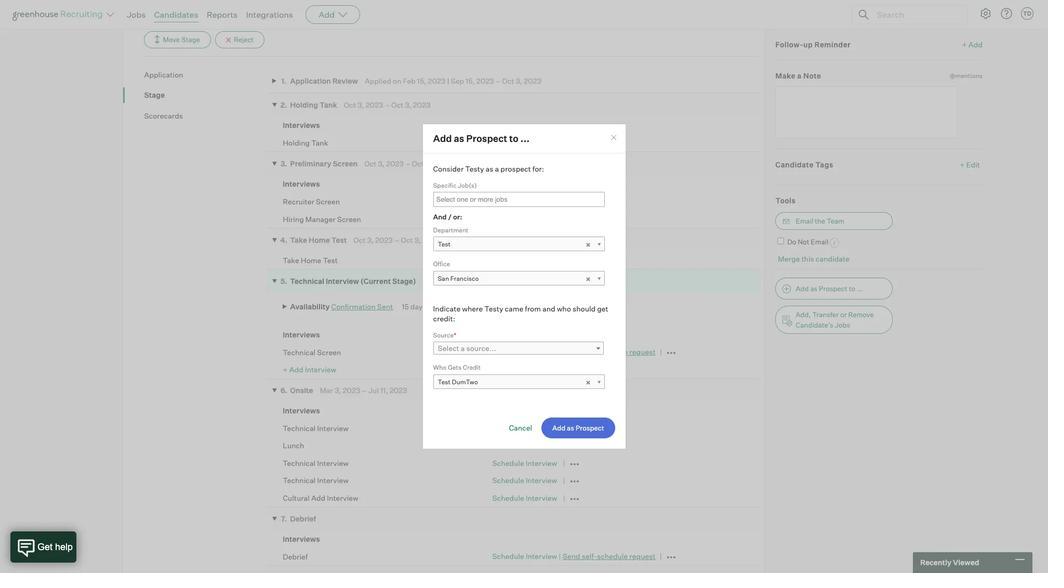 Task type: vqa. For each thing, say whether or not it's contained in the screenshot.
SAN FRANCISCO
yes



Task type: locate. For each thing, give the bounding box(es) containing it.
1 15, from the left
[[417, 77, 427, 85]]

schedule interview for 5th schedule interview link from the bottom
[[493, 441, 558, 450]]

0 horizontal spatial a
[[461, 344, 465, 353]]

+ up "6." on the left of page
[[283, 365, 288, 374]]

0 horizontal spatial add as prospect to ...
[[433, 133, 530, 144]]

prospect up "consider testy as a prospect for:"
[[467, 133, 508, 144]]

1 vertical spatial schedule
[[598, 552, 628, 561]]

all
[[538, 406, 547, 415]]

1 strong from the top
[[504, 138, 528, 147]]

jobs link
[[127, 9, 146, 20]]

take
[[290, 235, 307, 244], [283, 256, 299, 265]]

15
[[402, 302, 409, 311]]

1 horizontal spatial as
[[486, 164, 494, 173]]

a for note
[[798, 71, 802, 80]]

– left jul
[[362, 386, 367, 395]]

0 vertical spatial +
[[963, 40, 968, 49]]

+ up @mentions
[[963, 40, 968, 49]]

cancel link
[[509, 423, 533, 432]]

2 send from the top
[[563, 552, 581, 561]]

3 schedule interview link from the top
[[493, 459, 558, 467]]

1 vertical spatial home
[[301, 256, 322, 265]]

2 request from the top
[[630, 552, 656, 561]]

0 vertical spatial yes
[[530, 138, 542, 147]]

add as prospect to ... inside button
[[796, 284, 864, 293]]

(current
[[361, 277, 391, 285]]

2 vertical spatial technical interview
[[283, 476, 349, 485]]

remove
[[849, 310, 875, 319]]

2 schedule from the top
[[598, 552, 628, 561]]

0 vertical spatial take
[[290, 235, 307, 244]]

technical
[[290, 277, 324, 285], [283, 348, 316, 356], [283, 424, 316, 433], [283, 459, 316, 467], [283, 476, 316, 485]]

jobs down or at right bottom
[[835, 321, 851, 329]]

strong
[[504, 138, 528, 147], [504, 197, 528, 206]]

1 self- from the top
[[582, 348, 598, 356]]

2 vertical spatial +
[[283, 365, 288, 374]]

0 vertical spatial prospect
[[467, 133, 508, 144]]

0 vertical spatial strong
[[504, 138, 528, 147]]

this
[[802, 254, 815, 263]]

a for source...
[[461, 344, 465, 353]]

+ for + edit
[[961, 160, 965, 169]]

debrief down 7. debrief
[[283, 552, 308, 561]]

2 15, from the left
[[466, 77, 475, 85]]

strong down prospect
[[504, 197, 528, 206]]

1 vertical spatial email
[[811, 238, 829, 246]]

candidate
[[816, 254, 850, 263]]

1 request from the top
[[630, 348, 656, 356]]

3 schedule interview from the top
[[493, 476, 558, 485]]

yes down for:
[[530, 197, 542, 206]]

0 vertical spatial schedule interview | send self-schedule request
[[493, 348, 656, 356]]

test
[[197, 7, 212, 16], [332, 235, 347, 244], [438, 240, 451, 248], [323, 256, 338, 265], [438, 378, 451, 386], [503, 424, 517, 433]]

technical for sixth schedule interview link from the bottom of the page
[[283, 348, 316, 356]]

1 vertical spatial technical interview
[[283, 459, 349, 467]]

schedule interview link
[[493, 348, 558, 356], [493, 441, 558, 450], [493, 459, 558, 467], [493, 476, 558, 485], [493, 493, 558, 502], [493, 552, 558, 561]]

2 strong from the top
[[504, 197, 528, 206]]

0 horizontal spatial to
[[510, 133, 519, 144]]

prospect
[[467, 133, 508, 144], [820, 284, 848, 293]]

take right 4.
[[290, 235, 307, 244]]

debrief
[[290, 514, 316, 523], [283, 552, 308, 561]]

add, transfer or remove candidate's jobs button
[[776, 306, 894, 334]]

technical up cultural
[[283, 476, 316, 485]]

0 vertical spatial request
[[630, 348, 656, 356]]

san francisco
[[438, 274, 479, 282]]

tank down review
[[320, 100, 337, 109]]

scorecards
[[144, 111, 183, 120]]

request
[[630, 348, 656, 356], [630, 552, 656, 561]]

2 vertical spatial a
[[461, 344, 465, 353]]

imported from test (test dumtwo)
[[144, 7, 268, 16]]

... inside dialog
[[521, 133, 530, 144]]

jul
[[369, 386, 379, 395]]

as inside button
[[811, 284, 818, 293]]

resend button
[[455, 302, 481, 311]]

2 schedule interview from the top
[[493, 459, 558, 467]]

select a source...
[[438, 344, 496, 353]]

send
[[563, 348, 581, 356], [563, 552, 581, 561]]

0 vertical spatial strong yes
[[504, 138, 542, 147]]

make a note
[[776, 71, 822, 80]]

as left prospect
[[486, 164, 494, 173]]

test left (test
[[197, 7, 212, 16]]

2 horizontal spatial as
[[811, 284, 818, 293]]

0 horizontal spatial application
[[144, 70, 183, 79]]

3 interviews from the top
[[283, 330, 320, 339]]

0 vertical spatial send
[[563, 348, 581, 356]]

1 vertical spatial self-
[[582, 552, 598, 561]]

jobs left candidates at the left of page
[[127, 9, 146, 20]]

self- for technical screen
[[582, 348, 598, 356]]

strong yes for holding tank
[[504, 138, 542, 147]]

up
[[804, 40, 813, 49]]

2 technical interview from the top
[[283, 459, 349, 467]]

None text field
[[434, 193, 580, 206]]

1 vertical spatial to
[[850, 284, 856, 293]]

interviews down onsite
[[283, 406, 320, 415]]

technical down lunch
[[283, 459, 316, 467]]

a left prospect
[[495, 164, 499, 173]]

a right the select
[[461, 344, 465, 353]]

1 strong yes image from the top
[[493, 137, 502, 148]]

stage right move
[[182, 35, 200, 44]]

strong yes down prospect
[[504, 197, 542, 206]]

0 vertical spatial to
[[510, 133, 519, 144]]

15, right sep
[[466, 77, 475, 85]]

lunch
[[283, 441, 304, 450]]

1 horizontal spatial ...
[[857, 284, 864, 293]]

review
[[333, 77, 358, 85]]

1 horizontal spatial stage
[[182, 35, 200, 44]]

1 horizontal spatial to
[[850, 284, 856, 293]]

1 schedule interview from the top
[[493, 441, 558, 450]]

as up consider
[[454, 133, 465, 144]]

None submit
[[542, 417, 615, 438]]

do
[[788, 238, 797, 246]]

merge
[[779, 254, 800, 263]]

0 horizontal spatial prospect
[[467, 133, 508, 144]]

0 horizontal spatial stage
[[144, 91, 165, 99]]

ago
[[428, 302, 441, 311]]

send self-schedule request link
[[563, 348, 656, 356], [563, 552, 656, 561]]

1 vertical spatial yes
[[530, 197, 542, 206]]

1 technical interview from the top
[[283, 424, 349, 433]]

application
[[144, 70, 183, 79], [290, 77, 331, 85]]

2 vertical spatial as
[[811, 284, 818, 293]]

request for debrief
[[630, 552, 656, 561]]

testy inside the indicate where testy came from and who should get credit:
[[485, 304, 504, 313]]

test dumtwo
[[438, 378, 478, 386]]

1 vertical spatial add as prospect to ...
[[796, 284, 864, 293]]

interviews up holding tank
[[283, 121, 320, 129]]

holding
[[290, 100, 318, 109], [283, 138, 310, 147]]

specific job(s)
[[433, 181, 477, 189]]

0 horizontal spatial testy
[[466, 164, 484, 173]]

1 horizontal spatial 15,
[[466, 77, 475, 85]]

strong yes image up "consider testy as a prospect for:"
[[493, 137, 502, 148]]

from
[[525, 304, 541, 313]]

screen up + add interview link
[[317, 348, 341, 356]]

0 vertical spatial strong yes image
[[493, 137, 502, 148]]

to inside dialog
[[510, 133, 519, 144]]

send self-schedule request link for debrief
[[563, 552, 656, 561]]

1 horizontal spatial jobs
[[835, 321, 851, 329]]

3.
[[281, 159, 287, 168]]

stage)
[[393, 277, 416, 285]]

interviews
[[283, 121, 320, 129], [283, 179, 320, 188], [283, 330, 320, 339], [283, 406, 320, 415], [283, 534, 320, 543]]

1 vertical spatial tank
[[312, 138, 328, 147]]

1 vertical spatial send
[[563, 552, 581, 561]]

0 horizontal spatial 15,
[[417, 77, 427, 85]]

3 technical interview from the top
[[283, 476, 349, 485]]

technical interview up lunch
[[283, 424, 349, 433]]

0 vertical spatial jobs
[[127, 9, 146, 20]]

5. technical interview (current stage)
[[281, 277, 416, 285]]

jobs
[[127, 9, 146, 20], [835, 321, 851, 329]]

to up remove
[[850, 284, 856, 293]]

interviews down 7. debrief
[[283, 534, 320, 543]]

schedule interview | send self-schedule request for technical screen
[[493, 348, 656, 356]]

1 horizontal spatial add as prospect to ...
[[796, 284, 864, 293]]

holding right 2.
[[290, 100, 318, 109]]

0 vertical spatial self-
[[582, 348, 598, 356]]

2 horizontal spatial a
[[798, 71, 802, 80]]

testy left came
[[485, 304, 504, 313]]

1 vertical spatial jobs
[[835, 321, 851, 329]]

testy up job(s)
[[466, 164, 484, 173]]

configure image
[[980, 7, 993, 20]]

0 vertical spatial debrief
[[290, 514, 316, 523]]

test up the 5. technical interview (current stage)
[[323, 256, 338, 265]]

prospect inside dialog
[[467, 133, 508, 144]]

2 self- from the top
[[582, 552, 598, 561]]

2 interviews from the top
[[283, 179, 320, 188]]

technical up + add interview link
[[283, 348, 316, 356]]

0 horizontal spatial ...
[[521, 133, 530, 144]]

schedule for technical screen
[[598, 348, 628, 356]]

strong yes
[[504, 138, 542, 147], [504, 197, 542, 206]]

candidate's
[[796, 321, 834, 329]]

| for technical screen
[[559, 348, 561, 356]]

strong yes image up no decision image
[[493, 196, 502, 207]]

application down move
[[144, 70, 183, 79]]

take down 4.
[[283, 256, 299, 265]]

test down who
[[438, 378, 451, 386]]

application right 1.
[[290, 77, 331, 85]]

stage
[[182, 35, 200, 44], [144, 91, 165, 99]]

1 vertical spatial |
[[559, 348, 561, 356]]

1 vertical spatial ...
[[857, 284, 864, 293]]

request for technical screen
[[630, 348, 656, 356]]

email right not in the right top of the page
[[811, 238, 829, 246]]

None text field
[[776, 86, 958, 138]]

holding tank
[[283, 138, 328, 147]]

1 vertical spatial prospect
[[820, 284, 848, 293]]

1 vertical spatial send self-schedule request link
[[563, 552, 656, 561]]

add
[[319, 9, 335, 20], [969, 40, 983, 49], [433, 133, 452, 144], [796, 284, 809, 293], [289, 365, 304, 374], [311, 493, 326, 502]]

home
[[309, 235, 330, 244], [301, 256, 322, 265]]

as
[[454, 133, 465, 144], [486, 164, 494, 173], [811, 284, 818, 293]]

who
[[557, 304, 571, 313]]

15 days ago
[[402, 302, 441, 311]]

1 schedule from the top
[[598, 348, 628, 356]]

testy
[[466, 164, 484, 173], [485, 304, 504, 313]]

self- for debrief
[[582, 552, 598, 561]]

strong up prospect
[[504, 138, 528, 147]]

–
[[496, 77, 501, 85], [385, 100, 390, 109], [406, 159, 411, 168], [395, 235, 400, 244], [362, 386, 367, 395]]

prospect up transfer
[[820, 284, 848, 293]]

technical interview down lunch
[[283, 459, 349, 467]]

2 yes from the top
[[530, 197, 542, 206]]

tags
[[816, 160, 834, 169]]

15, right feb
[[417, 77, 427, 85]]

+ left edit
[[961, 160, 965, 169]]

stage up scorecards
[[144, 91, 165, 99]]

interviews up recruiter
[[283, 179, 320, 188]]

yes up for:
[[530, 138, 542, 147]]

0 vertical spatial home
[[309, 235, 330, 244]]

1 strong yes from the top
[[504, 138, 542, 147]]

reports link
[[207, 9, 238, 20]]

2 vertical spatial |
[[559, 552, 561, 561]]

2 strong yes image from the top
[[493, 196, 502, 207]]

technical up lunch
[[283, 424, 316, 433]]

0 vertical spatial technical interview
[[283, 424, 349, 433]]

oct 3, 2023
[[423, 277, 463, 285]]

email left the
[[796, 217, 814, 225]]

1 vertical spatial request
[[630, 552, 656, 561]]

candidate
[[776, 160, 814, 169]]

yes for screen
[[530, 197, 542, 206]]

a
[[798, 71, 802, 80], [495, 164, 499, 173], [461, 344, 465, 353]]

take home test
[[283, 256, 338, 265]]

0 vertical spatial email
[[796, 217, 814, 225]]

1 send self-schedule request link from the top
[[563, 348, 656, 356]]

0 vertical spatial send self-schedule request link
[[563, 348, 656, 356]]

1 vertical spatial testy
[[485, 304, 504, 313]]

to inside button
[[850, 284, 856, 293]]

2 schedule interview | send self-schedule request from the top
[[493, 552, 656, 561]]

1 schedule interview | send self-schedule request from the top
[[493, 348, 656, 356]]

4 schedule interview from the top
[[493, 493, 558, 502]]

strong yes image
[[493, 137, 502, 148], [493, 196, 502, 207]]

(test
[[213, 7, 231, 16]]

1 vertical spatial debrief
[[283, 552, 308, 561]]

td button
[[1022, 7, 1034, 20]]

schedule
[[598, 348, 628, 356], [598, 552, 628, 561]]

0 vertical spatial a
[[798, 71, 802, 80]]

0 vertical spatial holding
[[290, 100, 318, 109]]

strong yes up prospect
[[504, 138, 542, 147]]

1 vertical spatial a
[[495, 164, 499, 173]]

0 vertical spatial testy
[[466, 164, 484, 173]]

1 vertical spatial as
[[486, 164, 494, 173]]

debrief right 7.
[[290, 514, 316, 523]]

tank up preliminary
[[312, 138, 328, 147]]

2023
[[428, 77, 446, 85], [477, 77, 494, 85], [524, 77, 542, 85], [366, 100, 384, 109], [413, 100, 431, 109], [386, 159, 404, 168], [434, 159, 451, 168], [375, 235, 393, 244], [423, 235, 441, 244], [445, 277, 463, 285], [343, 386, 361, 395], [390, 386, 407, 395], [578, 424, 596, 433]]

1 vertical spatial strong yes
[[504, 197, 542, 206]]

add as prospect to ...
[[433, 133, 530, 144], [796, 284, 864, 293]]

add inside popup button
[[319, 9, 335, 20]]

self-
[[582, 348, 598, 356], [582, 552, 598, 561]]

1 vertical spatial +
[[961, 160, 965, 169]]

as up add,
[[811, 284, 818, 293]]

5.
[[281, 277, 287, 285]]

source
[[433, 331, 454, 339]]

move
[[163, 35, 180, 44]]

test down department at the left top of the page
[[438, 240, 451, 248]]

technical interview for fourth schedule interview link from the bottom
[[283, 459, 349, 467]]

schedule interview for fourth schedule interview link from the top
[[493, 476, 558, 485]]

5 interviews from the top
[[283, 534, 320, 543]]

technical interview up cultural add interview
[[283, 476, 349, 485]]

0 vertical spatial add as prospect to ...
[[433, 133, 530, 144]]

edit
[[967, 160, 981, 169]]

interviews up 'technical screen' on the bottom left of the page
[[283, 330, 320, 339]]

oct
[[502, 77, 515, 85], [344, 100, 356, 109], [392, 100, 404, 109], [365, 159, 377, 168], [412, 159, 424, 168], [354, 235, 366, 244], [401, 235, 413, 244], [423, 277, 435, 285]]

1 send from the top
[[563, 348, 581, 356]]

on
[[393, 77, 402, 85]]

1 vertical spatial strong yes image
[[493, 196, 502, 207]]

days
[[411, 302, 426, 311]]

1 vertical spatial strong
[[504, 197, 528, 206]]

2 strong yes from the top
[[504, 197, 542, 206]]

1 horizontal spatial prospect
[[820, 284, 848, 293]]

1 horizontal spatial application
[[290, 77, 331, 85]]

1 yes from the top
[[530, 138, 542, 147]]

... up remove
[[857, 284, 864, 293]]

onsite
[[290, 386, 313, 395]]

0 vertical spatial stage
[[182, 35, 200, 44]]

add as prospect to ... up transfer
[[796, 284, 864, 293]]

holding up 3.
[[283, 138, 310, 147]]

... up prospect
[[521, 133, 530, 144]]

add as prospect to ... up "consider testy as a prospect for:"
[[433, 133, 530, 144]]

2 send self-schedule request link from the top
[[563, 552, 656, 561]]

not
[[798, 238, 810, 246]]

0 horizontal spatial as
[[454, 133, 465, 144]]

close image
[[610, 134, 618, 142]]

0 vertical spatial schedule
[[598, 348, 628, 356]]

add as prospect to ... dialog
[[423, 124, 626, 449]]

0 vertical spatial ...
[[521, 133, 530, 144]]

who
[[433, 363, 447, 371]]

to up prospect
[[510, 133, 519, 144]]

screen
[[333, 159, 358, 168], [316, 197, 340, 206], [337, 215, 361, 223], [317, 348, 341, 356]]

+ add
[[963, 40, 983, 49]]

technical interview for fourth schedule interview link from the top
[[283, 476, 349, 485]]

a left note
[[798, 71, 802, 80]]

0 vertical spatial tank
[[320, 100, 337, 109]]

transfer
[[813, 310, 839, 319]]

1 horizontal spatial testy
[[485, 304, 504, 313]]

1 vertical spatial schedule interview | send self-schedule request
[[493, 552, 656, 561]]

may
[[551, 424, 566, 433]]

send for debrief
[[563, 552, 581, 561]]



Task type: describe. For each thing, give the bounding box(es) containing it.
screen right preliminary
[[333, 159, 358, 168]]

schedule for debrief
[[598, 552, 628, 561]]

5 schedule interview link from the top
[[493, 493, 558, 502]]

+ for + add interview
[[283, 365, 288, 374]]

setup
[[29, 11, 52, 21]]

consider testy as a prospect for:
[[433, 164, 544, 173]]

7.
[[281, 514, 287, 523]]

td
[[1024, 10, 1032, 17]]

technical for fourth schedule interview link from the top
[[283, 476, 316, 485]]

mar
[[320, 386, 333, 395]]

none text field inside add as prospect to ... dialog
[[434, 193, 580, 206]]

reject button
[[215, 31, 265, 48]]

greenhouse recruiting image
[[12, 8, 106, 21]]

dumtwo)
[[233, 7, 266, 16]]

2 schedule interview link from the top
[[493, 441, 558, 450]]

make
[[776, 71, 796, 80]]

test dummy                , may 31, 2023
[[503, 424, 605, 433]]

1 schedule interview link from the top
[[493, 348, 558, 356]]

11,
[[381, 386, 388, 395]]

1.
[[281, 77, 287, 85]]

add as prospect to ... inside dialog
[[433, 133, 530, 144]]

recruiter screen
[[283, 197, 340, 206]]

no decision image
[[493, 214, 502, 224]]

0 vertical spatial as
[[454, 133, 465, 144]]

who gets credit
[[433, 363, 481, 371]]

+ edit
[[961, 160, 981, 169]]

+ add interview link
[[283, 365, 337, 374]]

note
[[804, 71, 822, 80]]

strong yes image for holding tank
[[493, 137, 502, 148]]

imported
[[144, 7, 176, 16]]

viewed
[[954, 558, 980, 567]]

applied
[[365, 77, 391, 85]]

specific
[[433, 181, 457, 189]]

– right sep
[[496, 77, 501, 85]]

add button
[[306, 5, 360, 24]]

– down applied
[[385, 100, 390, 109]]

email the team button
[[776, 212, 894, 230]]

@mentions
[[950, 72, 983, 80]]

prospect inside button
[[820, 284, 848, 293]]

1 vertical spatial stage
[[144, 91, 165, 99]]

test left dummy
[[503, 424, 517, 433]]

select
[[438, 344, 460, 353]]

... inside button
[[857, 284, 864, 293]]

jobs inside add, transfer or remove candidate's jobs
[[835, 321, 851, 329]]

the
[[816, 217, 826, 225]]

1 horizontal spatial a
[[495, 164, 499, 173]]

send for technical screen
[[563, 348, 581, 356]]

6 schedule interview link from the top
[[493, 552, 558, 561]]

yes for tank
[[530, 138, 542, 147]]

2. holding tank oct 3, 2023 – oct 3, 2023
[[281, 100, 431, 109]]

francisco
[[451, 274, 479, 282]]

strong for holding tank
[[504, 138, 528, 147]]

preliminary
[[290, 159, 332, 168]]

consider
[[433, 164, 464, 173]]

technical screen
[[283, 348, 341, 356]]

came
[[505, 304, 524, 313]]

cultural add interview
[[283, 493, 359, 502]]

and / or:
[[433, 213, 463, 221]]

credit:
[[433, 314, 456, 323]]

7. debrief
[[281, 514, 316, 523]]

recently viewed
[[921, 558, 980, 567]]

integrations link
[[246, 9, 293, 20]]

0 vertical spatial |
[[447, 77, 450, 85]]

job setup
[[12, 11, 52, 21]]

recruiter
[[283, 197, 315, 206]]

job setup link
[[12, 10, 92, 22]]

sep
[[451, 77, 464, 85]]

schedule interview for second schedule interview link from the bottom
[[493, 493, 558, 502]]

san francisco link
[[433, 271, 605, 286]]

31,
[[567, 424, 577, 433]]

tools
[[776, 196, 796, 205]]

1 vertical spatial take
[[283, 256, 299, 265]]

Do Not Email checkbox
[[778, 238, 785, 244]]

do not email
[[788, 238, 829, 246]]

0 horizontal spatial jobs
[[127, 9, 146, 20]]

screen up "hiring manager screen"
[[316, 197, 340, 206]]

add,
[[796, 310, 812, 319]]

reports
[[207, 9, 238, 20]]

or
[[841, 310, 847, 319]]

1. application review applied on  feb 15, 2023 | sep 15, 2023 – oct 3, 2023
[[281, 77, 542, 85]]

resend
[[455, 302, 481, 311]]

td button
[[1020, 5, 1036, 22]]

/
[[448, 213, 452, 221]]

indicate where testy came from and who should get credit:
[[433, 304, 609, 323]]

or:
[[453, 213, 463, 221]]

move stage
[[163, 35, 200, 44]]

4.
[[280, 235, 288, 244]]

schedule interview | send self-schedule request for debrief
[[493, 552, 656, 561]]

integrations
[[246, 9, 293, 20]]

4 schedule interview link from the top
[[493, 476, 558, 485]]

6.
[[281, 386, 287, 395]]

where
[[462, 304, 483, 313]]

email inside 'button'
[[796, 217, 814, 225]]

move stage button
[[144, 31, 211, 48]]

+ edit link
[[958, 157, 983, 171]]

technical down take home test
[[290, 277, 324, 285]]

strong yes image for recruiter screen
[[493, 196, 502, 207]]

| for debrief
[[559, 552, 561, 561]]

candidates link
[[154, 9, 198, 20]]

technical for fourth schedule interview link from the bottom
[[283, 459, 316, 467]]

schedule interview for fourth schedule interview link from the bottom
[[493, 459, 558, 467]]

1 vertical spatial holding
[[283, 138, 310, 147]]

team
[[827, 217, 845, 225]]

3. preliminary screen oct 3, 2023 – oct 3, 2023
[[281, 159, 451, 168]]

indicate
[[433, 304, 461, 313]]

– left consider
[[406, 159, 411, 168]]

strong yes for recruiter screen
[[504, 197, 542, 206]]

screen up "4. take home test oct 3, 2023 – oct 3, 2023"
[[337, 215, 361, 223]]

add inside dialog
[[433, 133, 452, 144]]

test link
[[433, 237, 605, 252]]

strong for recruiter screen
[[504, 197, 528, 206]]

send self-schedule request link for technical screen
[[563, 348, 656, 356]]

none submit inside add as prospect to ... dialog
[[542, 417, 615, 438]]

manager
[[306, 215, 336, 223]]

4. take home test oct 3, 2023 – oct 3, 2023
[[280, 235, 441, 244]]

prospect
[[501, 164, 531, 173]]

office
[[433, 260, 450, 268]]

+ for + add
[[963, 40, 968, 49]]

– up the stage)
[[395, 235, 400, 244]]

Search text field
[[875, 7, 959, 22]]

add inside button
[[796, 284, 809, 293]]

candidate tags
[[776, 160, 834, 169]]

4 interviews from the top
[[283, 406, 320, 415]]

gets
[[448, 363, 462, 371]]

san
[[438, 274, 449, 282]]

test inside 'link'
[[438, 240, 451, 248]]

should
[[573, 304, 596, 313]]

+ add link
[[963, 39, 983, 50]]

credit
[[463, 363, 481, 371]]

+ add interview
[[283, 365, 337, 374]]

add, transfer or remove candidate's jobs
[[796, 310, 875, 329]]

1 interviews from the top
[[283, 121, 320, 129]]

test down "hiring manager screen"
[[332, 235, 347, 244]]

stage inside button
[[182, 35, 200, 44]]



